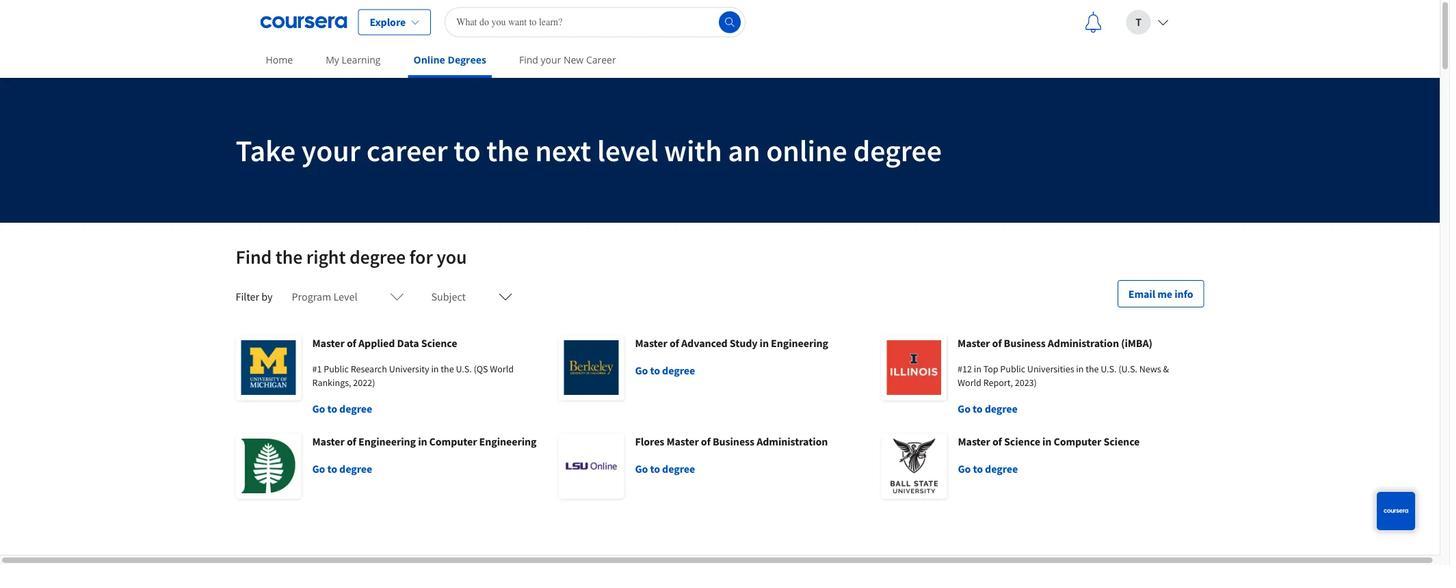 Task type: vqa. For each thing, say whether or not it's contained in the screenshot.
data science
no



Task type: locate. For each thing, give the bounding box(es) containing it.
world down #12
[[958, 377, 982, 389]]

1 horizontal spatial public
[[1000, 363, 1026, 376]]

career
[[586, 53, 616, 66]]

1 vertical spatial your
[[302, 131, 360, 169]]

&
[[1163, 363, 1169, 376]]

by
[[262, 290, 273, 304]]

t button
[[1115, 0, 1180, 44]]

1 horizontal spatial science
[[1004, 435, 1040, 449]]

your
[[541, 53, 561, 66], [302, 131, 360, 169]]

you
[[437, 245, 467, 269]]

administration
[[1048, 337, 1119, 350], [757, 435, 828, 449]]

master left advanced
[[635, 337, 668, 350]]

report,
[[983, 377, 1013, 389]]

master for master of advanced study in engineering
[[635, 337, 668, 350]]

1 vertical spatial find
[[236, 245, 272, 269]]

flores
[[635, 435, 664, 449]]

online degrees
[[414, 53, 486, 66]]

0 horizontal spatial world
[[490, 363, 514, 376]]

1 vertical spatial administration
[[757, 435, 828, 449]]

your right take
[[302, 131, 360, 169]]

filter
[[236, 290, 259, 304]]

0 horizontal spatial computer
[[429, 435, 477, 449]]

0 horizontal spatial find
[[236, 245, 272, 269]]

engineering
[[771, 337, 828, 350], [358, 435, 416, 449], [479, 435, 537, 449]]

master of advanced study in engineering
[[635, 337, 828, 350]]

info
[[1175, 287, 1193, 301]]

go for master of advanced study in engineering
[[635, 364, 648, 378]]

of left "applied"
[[347, 337, 356, 350]]

0 horizontal spatial u.s.
[[456, 363, 472, 376]]

find up filter by
[[236, 245, 272, 269]]

2 computer from the left
[[1054, 435, 1102, 449]]

engineering for in
[[771, 337, 828, 350]]

1 horizontal spatial find
[[519, 53, 538, 66]]

the left (u.s.
[[1086, 363, 1099, 376]]

subject
[[431, 290, 466, 304]]

2022)
[[353, 377, 375, 389]]

my
[[326, 53, 339, 66]]

public up 2023)
[[1000, 363, 1026, 376]]

u.s. left (u.s.
[[1101, 363, 1117, 376]]

world right the "(qs"
[[490, 363, 514, 376]]

master of engineering in computer engineering
[[312, 435, 537, 449]]

computer for science
[[1054, 435, 1102, 449]]

go to degree
[[635, 364, 695, 378], [312, 402, 372, 416], [958, 402, 1018, 416], [312, 462, 372, 476], [635, 462, 695, 476], [958, 462, 1018, 476]]

public up "rankings,"
[[324, 363, 349, 376]]

degree
[[853, 131, 942, 169], [349, 245, 406, 269], [662, 364, 695, 378], [339, 402, 372, 416], [985, 402, 1018, 416], [339, 462, 372, 476], [662, 462, 695, 476], [985, 462, 1018, 476]]

me
[[1158, 287, 1173, 301]]

0 vertical spatial administration
[[1048, 337, 1119, 350]]

1 horizontal spatial your
[[541, 53, 561, 66]]

go to degree for master of science in computer science
[[958, 462, 1018, 476]]

email me info button
[[1118, 280, 1204, 308]]

your for new
[[541, 53, 561, 66]]

right
[[306, 245, 346, 269]]

the left right
[[275, 245, 303, 269]]

home link
[[260, 44, 298, 75]]

go for master of engineering in computer engineering
[[312, 462, 325, 476]]

the left next at the top left of page
[[487, 131, 529, 169]]

learning
[[342, 53, 381, 66]]

u.s.
[[456, 363, 472, 376], [1101, 363, 1117, 376]]

1 horizontal spatial computer
[[1054, 435, 1102, 449]]

go right 'dartmouth college' 'image'
[[312, 462, 325, 476]]

1 horizontal spatial world
[[958, 377, 982, 389]]

in
[[760, 337, 769, 350], [431, 363, 439, 376], [974, 363, 982, 376], [1076, 363, 1084, 376], [418, 435, 427, 449], [1043, 435, 1052, 449]]

t
[[1136, 15, 1142, 29]]

in inside #1 public research university in the u.s. (qs world rankings, 2022)
[[431, 363, 439, 376]]

new
[[564, 53, 584, 66]]

go down flores
[[635, 462, 648, 476]]

0 vertical spatial business
[[1004, 337, 1046, 350]]

of for master of engineering in computer engineering
[[347, 435, 356, 449]]

master down report,
[[958, 435, 990, 449]]

world inside #1 public research university in the u.s. (qs world rankings, 2022)
[[490, 363, 514, 376]]

university
[[389, 363, 429, 376]]

of for master of applied data science
[[347, 337, 356, 350]]

of up top
[[992, 337, 1002, 350]]

0 horizontal spatial your
[[302, 131, 360, 169]]

0 horizontal spatial public
[[324, 363, 349, 376]]

email
[[1129, 287, 1156, 301]]

explore
[[370, 15, 406, 29]]

go right university of california, berkeley image
[[635, 364, 648, 378]]

1 vertical spatial business
[[713, 435, 755, 449]]

with
[[664, 131, 722, 169]]

computer
[[429, 435, 477, 449], [1054, 435, 1102, 449]]

1 vertical spatial world
[[958, 377, 982, 389]]

find your new career link
[[514, 44, 622, 75]]

degrees
[[448, 53, 486, 66]]

1 public from the left
[[324, 363, 349, 376]]

find
[[519, 53, 538, 66], [236, 245, 272, 269]]

the
[[487, 131, 529, 169], [275, 245, 303, 269], [441, 363, 454, 376], [1086, 363, 1099, 376]]

find left the new
[[519, 53, 538, 66]]

advanced
[[681, 337, 728, 350]]

science
[[421, 337, 457, 350], [1004, 435, 1040, 449], [1104, 435, 1140, 449]]

2 public from the left
[[1000, 363, 1026, 376]]

2 horizontal spatial engineering
[[771, 337, 828, 350]]

1 computer from the left
[[429, 435, 477, 449]]

of right flores
[[701, 435, 711, 449]]

master up #12
[[958, 337, 990, 350]]

master down "rankings,"
[[312, 435, 345, 449]]

of down the 2022)
[[347, 435, 356, 449]]

data
[[397, 337, 419, 350]]

1 horizontal spatial engineering
[[479, 435, 537, 449]]

the inside #1 public research university in the u.s. (qs world rankings, 2022)
[[441, 363, 454, 376]]

#1 public research university in the u.s. (qs world rankings, 2022)
[[312, 363, 514, 389]]

0 vertical spatial find
[[519, 53, 538, 66]]

filter by
[[236, 290, 273, 304]]

program level button
[[284, 280, 412, 313]]

0 horizontal spatial business
[[713, 435, 755, 449]]

2 u.s. from the left
[[1101, 363, 1117, 376]]

next
[[535, 131, 591, 169]]

0 vertical spatial your
[[541, 53, 561, 66]]

of left advanced
[[670, 337, 679, 350]]

master up the #1
[[312, 337, 345, 350]]

#12
[[958, 363, 972, 376]]

the left the "(qs"
[[441, 363, 454, 376]]

university of michigan image
[[236, 335, 301, 401]]

None search field
[[445, 7, 746, 37]]

in right university
[[431, 363, 439, 376]]

master
[[312, 337, 345, 350], [635, 337, 668, 350], [958, 337, 990, 350], [312, 435, 345, 449], [667, 435, 699, 449], [958, 435, 990, 449]]

top
[[983, 363, 998, 376]]

go for master of science in computer science
[[958, 462, 971, 476]]

u.s. left the "(qs"
[[456, 363, 472, 376]]

career
[[366, 131, 448, 169]]

1 horizontal spatial business
[[1004, 337, 1046, 350]]

find for find the right degree for you
[[236, 245, 272, 269]]

an
[[728, 131, 760, 169]]

go right ball state university image on the right
[[958, 462, 971, 476]]

rankings,
[[312, 377, 351, 389]]

of
[[347, 337, 356, 350], [670, 337, 679, 350], [992, 337, 1002, 350], [347, 435, 356, 449], [701, 435, 711, 449], [993, 435, 1002, 449]]

business
[[1004, 337, 1046, 350], [713, 435, 755, 449]]

master for master of engineering in computer engineering
[[312, 435, 345, 449]]

home
[[266, 53, 293, 66]]

public
[[324, 363, 349, 376], [1000, 363, 1026, 376]]

go
[[635, 364, 648, 378], [312, 402, 325, 416], [958, 402, 971, 416], [312, 462, 325, 476], [635, 462, 648, 476], [958, 462, 971, 476]]

of down report,
[[993, 435, 1002, 449]]

your left the new
[[541, 53, 561, 66]]

0 vertical spatial world
[[490, 363, 514, 376]]

1 horizontal spatial u.s.
[[1101, 363, 1117, 376]]

(qs
[[474, 363, 488, 376]]

1 u.s. from the left
[[456, 363, 472, 376]]

to
[[454, 131, 481, 169], [650, 364, 660, 378], [327, 402, 337, 416], [973, 402, 983, 416], [327, 462, 337, 476], [650, 462, 660, 476], [973, 462, 983, 476]]

world
[[490, 363, 514, 376], [958, 377, 982, 389]]



Task type: describe. For each thing, give the bounding box(es) containing it.
go for flores master of business administration
[[635, 462, 648, 476]]

my learning link
[[320, 44, 386, 75]]

u.s. inside #1 public research university in the u.s. (qs world rankings, 2022)
[[456, 363, 472, 376]]

0 horizontal spatial science
[[421, 337, 457, 350]]

0 horizontal spatial engineering
[[358, 435, 416, 449]]

ball state university image
[[881, 434, 947, 499]]

coursera image
[[260, 11, 347, 33]]

university of illinois at urbana-champaign image
[[881, 335, 947, 401]]

public inside #1 public research university in the u.s. (qs world rankings, 2022)
[[324, 363, 349, 376]]

What do you want to learn? text field
[[445, 7, 746, 37]]

master for master of science in computer science
[[958, 435, 990, 449]]

of for master of advanced study in engineering
[[670, 337, 679, 350]]

my learning
[[326, 53, 381, 66]]

go down #12
[[958, 402, 971, 416]]

in right #12
[[974, 363, 982, 376]]

take
[[236, 131, 296, 169]]

online degrees link
[[408, 44, 492, 78]]

go to degree for master of advanced study in engineering
[[635, 364, 695, 378]]

program
[[292, 290, 331, 304]]

go down "rankings,"
[[312, 402, 325, 416]]

find your new career
[[519, 53, 616, 66]]

online
[[766, 131, 847, 169]]

2023)
[[1015, 377, 1037, 389]]

your for career
[[302, 131, 360, 169]]

for
[[410, 245, 433, 269]]

u.s. inside #12 in top public universities in the u.s. (u.s. news & world report, 2023)
[[1101, 363, 1117, 376]]

#12 in top public universities in the u.s. (u.s. news & world report, 2023)
[[958, 363, 1169, 389]]

in down #12 in top public universities in the u.s. (u.s. news & world report, 2023)
[[1043, 435, 1052, 449]]

program level
[[292, 290, 357, 304]]

study
[[730, 337, 758, 350]]

master for master of business administration (imba)
[[958, 337, 990, 350]]

of for master of business administration (imba)
[[992, 337, 1002, 350]]

online
[[414, 53, 445, 66]]

engineering for computer
[[479, 435, 537, 449]]

take your career to the next level with an online degree
[[236, 131, 942, 169]]

subject button
[[423, 280, 521, 313]]

0 horizontal spatial administration
[[757, 435, 828, 449]]

flores master of business administration
[[635, 435, 828, 449]]

in right study
[[760, 337, 769, 350]]

in down #1 public research university in the u.s. (qs world rankings, 2022)
[[418, 435, 427, 449]]

go to degree for master of engineering in computer engineering
[[312, 462, 372, 476]]

2 horizontal spatial science
[[1104, 435, 1140, 449]]

1 horizontal spatial administration
[[1048, 337, 1119, 350]]

find for find your new career
[[519, 53, 538, 66]]

level
[[333, 290, 357, 304]]

in right universities
[[1076, 363, 1084, 376]]

news
[[1139, 363, 1161, 376]]

public inside #12 in top public universities in the u.s. (u.s. news & world report, 2023)
[[1000, 363, 1026, 376]]

find the right degree for you
[[236, 245, 467, 269]]

computer for engineering
[[429, 435, 477, 449]]

university of california, berkeley image
[[559, 335, 624, 401]]

master for master of applied data science
[[312, 337, 345, 350]]

of for master of science in computer science
[[993, 435, 1002, 449]]

explore button
[[358, 9, 431, 35]]

universities
[[1027, 363, 1074, 376]]

(imba)
[[1121, 337, 1153, 350]]

louisiana state university image
[[559, 434, 624, 499]]

dartmouth college image
[[236, 434, 301, 499]]

level
[[597, 131, 658, 169]]

go to degree for flores master of business administration
[[635, 462, 695, 476]]

(u.s.
[[1119, 363, 1138, 376]]

master of science in computer science
[[958, 435, 1140, 449]]

master of applied data science
[[312, 337, 457, 350]]

master right flores
[[667, 435, 699, 449]]

email me info
[[1129, 287, 1193, 301]]

world inside #12 in top public universities in the u.s. (u.s. news & world report, 2023)
[[958, 377, 982, 389]]

the inside #12 in top public universities in the u.s. (u.s. news & world report, 2023)
[[1086, 363, 1099, 376]]

research
[[351, 363, 387, 376]]

applied
[[358, 337, 395, 350]]

#1
[[312, 363, 322, 376]]

master of business administration (imba)
[[958, 337, 1153, 350]]



